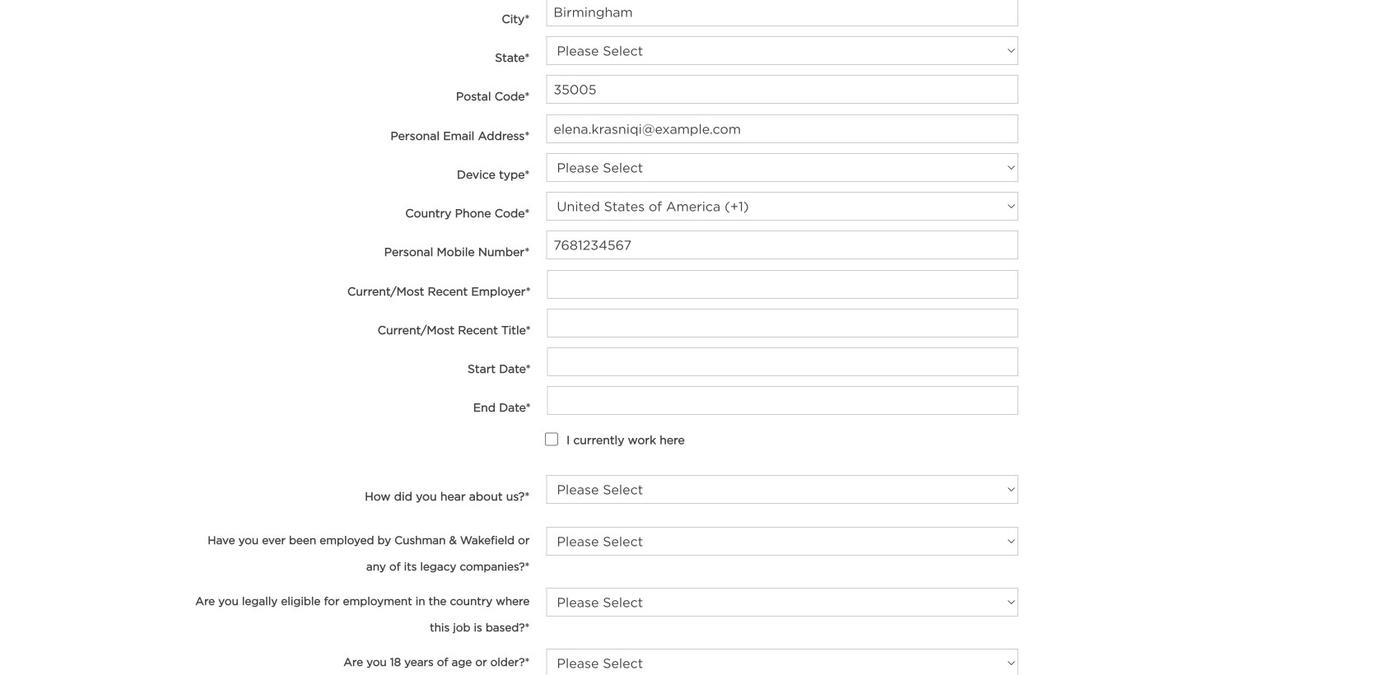 Task type: describe. For each thing, give the bounding box(es) containing it.
Current/Most Recent Title text field
[[547, 309, 1019, 338]]

Current/Most Recent Employer text field
[[547, 270, 1019, 299]]

Personal Mobile Number text field
[[546, 231, 1019, 260]]

City text field
[[546, 0, 1019, 26]]

I currently work here checkbox
[[545, 425, 558, 454]]

Personal Email Address email field
[[546, 115, 1019, 143]]



Task type: vqa. For each thing, say whether or not it's contained in the screenshot.
Last Name text field
no



Task type: locate. For each thing, give the bounding box(es) containing it.
None text field
[[547, 348, 1019, 376], [547, 386, 1019, 415], [547, 348, 1019, 376], [547, 386, 1019, 415]]

Postal Code text field
[[546, 75, 1019, 104]]



